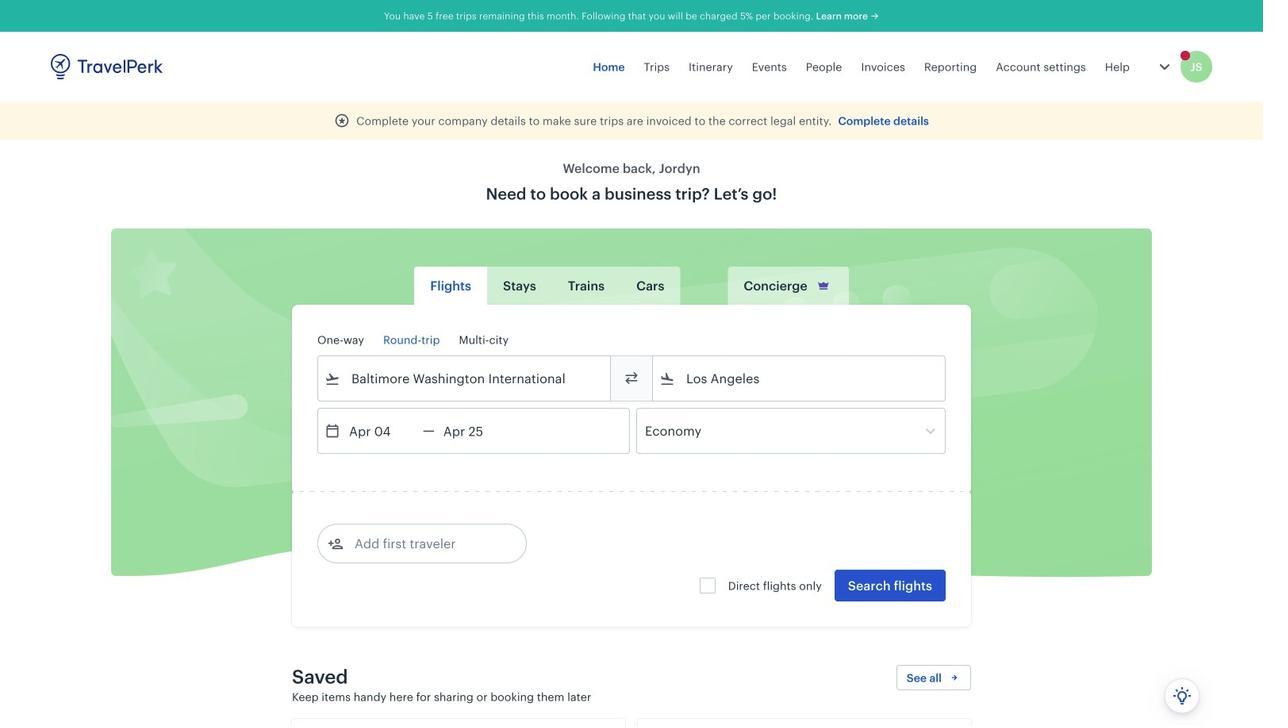 Task type: locate. For each thing, give the bounding box(es) containing it.
Depart text field
[[340, 409, 423, 453]]

To search field
[[675, 366, 925, 391]]

Add first traveler search field
[[344, 531, 509, 556]]

From search field
[[340, 366, 590, 391]]



Task type: describe. For each thing, give the bounding box(es) containing it.
Return text field
[[435, 409, 517, 453]]



Task type: vqa. For each thing, say whether or not it's contained in the screenshot.
From search field
yes



